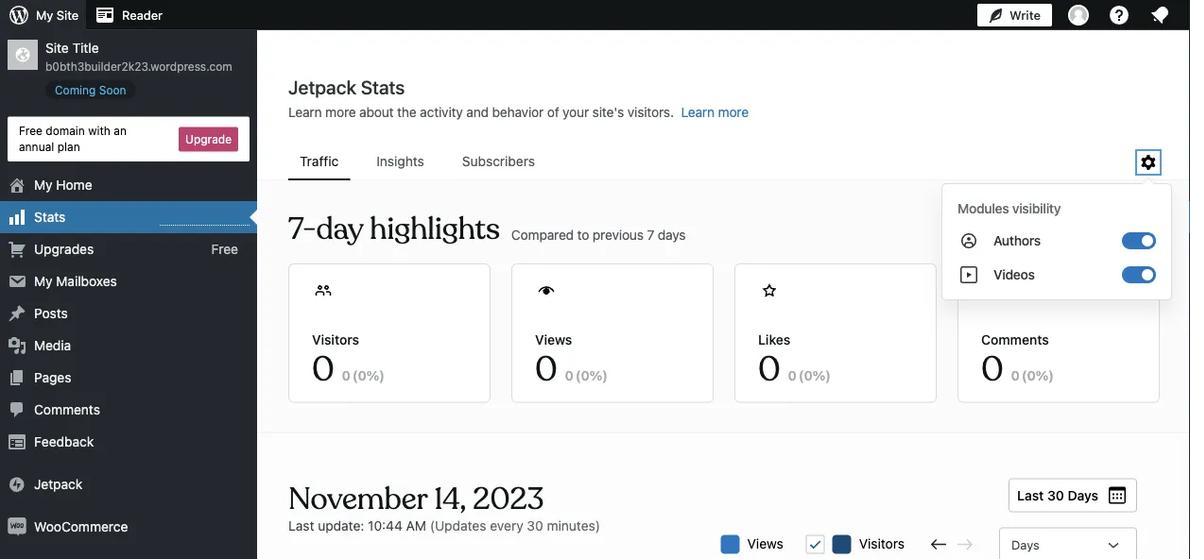 Task type: describe. For each thing, give the bounding box(es) containing it.
visitors for visitors 0 0 ( 0 %)
[[312, 332, 359, 347]]

menu inside jetpack stats main content
[[288, 145, 1137, 181]]

insights link
[[365, 145, 436, 179]]

subscribers
[[462, 154, 535, 169]]

my for my home
[[34, 177, 53, 193]]

coming soon
[[55, 83, 126, 96]]

traffic
[[300, 154, 339, 169]]

2023
[[473, 480, 544, 519]]

help image
[[1108, 4, 1131, 26]]

( for comments 0 0 ( 0 %)
[[1022, 368, 1027, 383]]

free for free
[[211, 242, 238, 257]]

jetpack stats learn more about the activity and behavior of your site's visitors. learn more
[[288, 76, 749, 120]]

30 inside last 30 days button
[[1048, 488, 1064, 503]]

site inside my site link
[[57, 8, 79, 22]]

last inside button
[[1017, 488, 1044, 503]]

my site
[[36, 8, 79, 22]]

highlights
[[370, 210, 500, 249]]

posts link
[[0, 298, 257, 330]]

domain
[[46, 124, 85, 138]]

write
[[1010, 8, 1041, 22]]

site title b0bth3builder2k23.wordpress.com
[[45, 40, 232, 73]]

your
[[563, 104, 589, 120]]

visitors 0 0 ( 0 %)
[[312, 332, 385, 392]]

tooltip containing modules visibility
[[932, 174, 1172, 301]]

authors
[[994, 233, 1041, 249]]

comments 0 0 ( 0 %)
[[981, 332, 1054, 392]]

compared to previous 7 days
[[511, 227, 686, 242]]

none checkbox inside jetpack stats main content
[[806, 536, 825, 554]]

%) for comments 0 0 ( 0 %)
[[1036, 368, 1054, 383]]

am
[[406, 518, 426, 534]]

learn more
[[681, 104, 749, 120]]

my mailboxes
[[34, 274, 117, 289]]

behavior
[[492, 104, 544, 120]]

more
[[325, 104, 356, 120]]

img image for jetpack
[[8, 476, 26, 495]]

my home
[[34, 177, 92, 193]]

7
[[647, 227, 654, 242]]

7-day highlights
[[288, 210, 500, 249]]

learn
[[288, 104, 322, 120]]

previous
[[593, 227, 644, 242]]

the
[[397, 104, 416, 120]]

my site link
[[0, 0, 86, 30]]

views for views
[[747, 536, 784, 552]]

free domain with an annual plan
[[19, 124, 127, 153]]

an
[[114, 124, 127, 138]]

stats link
[[0, 201, 257, 234]]

%) for views 0 0 ( 0 %)
[[590, 368, 608, 383]]

( for visitors 0 0 ( 0 %)
[[352, 368, 358, 383]]

insights
[[377, 154, 424, 169]]

learn more link
[[681, 104, 749, 120]]

comments for comments 0 0 ( 0 %)
[[981, 332, 1049, 347]]

%) for likes 0 0 ( 0 %)
[[813, 368, 831, 383]]

upgrade button
[[179, 127, 238, 152]]

every
[[490, 518, 523, 534]]

last 30 days button
[[1009, 479, 1137, 513]]

minutes)
[[547, 518, 600, 534]]

about
[[359, 104, 394, 120]]

views 0 0 ( 0 %)
[[535, 332, 608, 392]]

media link
[[0, 330, 257, 362]]

upgrade
[[185, 133, 232, 146]]

days inside dropdown button
[[1012, 538, 1040, 552]]

reader
[[122, 8, 163, 22]]

traffic link
[[288, 145, 350, 179]]

of
[[547, 104, 559, 120]]

days button
[[999, 528, 1137, 560]]

30 inside november 14, 2023 last update: 10:44 am (updates every 30 minutes)
[[527, 518, 543, 534]]

( for views 0 0 ( 0 %)
[[576, 368, 581, 383]]

my for my mailboxes
[[34, 274, 53, 289]]

feedback
[[34, 434, 94, 450]]

days inside button
[[1068, 488, 1099, 503]]

day
[[316, 210, 363, 249]]

and
[[466, 104, 489, 120]]

likes 0 0 ( 0 %)
[[758, 332, 831, 392]]

home
[[56, 177, 92, 193]]

jetpack link
[[0, 469, 257, 501]]

videos
[[994, 267, 1035, 283]]

posts
[[34, 306, 68, 322]]

views for views 0 0 ( 0 %)
[[535, 332, 572, 347]]



Task type: vqa. For each thing, say whether or not it's contained in the screenshot.
Show previous prompt image at the bottom left of page
no



Task type: locate. For each thing, give the bounding box(es) containing it.
1 %) from the left
[[366, 368, 385, 383]]

site left title on the top
[[45, 40, 69, 56]]

my for my site
[[36, 8, 53, 22]]

visitors
[[312, 332, 359, 347], [859, 536, 905, 552]]

days
[[1068, 488, 1099, 503], [1012, 538, 1040, 552]]

woocommerce
[[34, 520, 128, 535]]

0 vertical spatial img image
[[8, 476, 26, 495]]

manage your notifications image
[[1149, 4, 1171, 26]]

1 horizontal spatial visitors
[[859, 536, 905, 552]]

menu
[[288, 145, 1137, 181]]

last 30 days
[[1017, 488, 1099, 503]]

comments down the 'videos' on the right of the page
[[981, 332, 1049, 347]]

visitors inside visitors 0 0 ( 0 %)
[[312, 332, 359, 347]]

november 14, 2023 last update: 10:44 am (updates every 30 minutes)
[[288, 480, 600, 534]]

days
[[658, 227, 686, 242]]

views inside views 0 0 ( 0 %)
[[535, 332, 572, 347]]

compared
[[511, 227, 574, 242]]

soon
[[99, 83, 126, 96]]

1 horizontal spatial views
[[747, 536, 784, 552]]

1 horizontal spatial 30
[[1048, 488, 1064, 503]]

site up title on the top
[[57, 8, 79, 22]]

activity
[[420, 104, 463, 120]]

30
[[1048, 488, 1064, 503], [527, 518, 543, 534]]

stats
[[34, 209, 65, 225]]

my left reader link
[[36, 8, 53, 22]]

my home link
[[0, 169, 257, 201]]

1 vertical spatial img image
[[8, 518, 26, 537]]

0 horizontal spatial visitors
[[312, 332, 359, 347]]

1 horizontal spatial last
[[1017, 488, 1044, 503]]

woocommerce link
[[0, 512, 257, 544]]

site inside site title b0bth3builder2k23.wordpress.com
[[45, 40, 69, 56]]

comments link
[[0, 394, 257, 426]]

free
[[19, 124, 43, 138], [211, 242, 238, 257]]

10:44
[[368, 518, 403, 534]]

my left home at the left
[[34, 177, 53, 193]]

likes
[[758, 332, 791, 347]]

1 vertical spatial 30
[[527, 518, 543, 534]]

4 %) from the left
[[1036, 368, 1054, 383]]

1 ( from the left
[[352, 368, 358, 383]]

1 img image from the top
[[8, 476, 26, 495]]

%) inside likes 0 0 ( 0 %)
[[813, 368, 831, 383]]

0 horizontal spatial days
[[1012, 538, 1040, 552]]

1 horizontal spatial days
[[1068, 488, 1099, 503]]

0
[[312, 348, 334, 392], [535, 348, 557, 392], [758, 348, 781, 392], [981, 348, 1004, 392], [342, 368, 351, 383], [358, 368, 366, 383], [565, 368, 574, 383], [581, 368, 590, 383], [788, 368, 797, 383], [804, 368, 813, 383], [1011, 368, 1020, 383], [1027, 368, 1036, 383]]

free up annual plan
[[19, 124, 43, 138]]

title
[[72, 40, 99, 56]]

my up posts
[[34, 274, 53, 289]]

free inside free domain with an annual plan
[[19, 124, 43, 138]]

1 vertical spatial visitors
[[859, 536, 905, 552]]

( inside views 0 0 ( 0 %)
[[576, 368, 581, 383]]

1 vertical spatial comments
[[34, 402, 100, 418]]

%) inside visitors 0 0 ( 0 %)
[[366, 368, 385, 383]]

%) inside the comments 0 0 ( 0 %)
[[1036, 368, 1054, 383]]

0 vertical spatial my
[[36, 8, 53, 22]]

0 horizontal spatial comments
[[34, 402, 100, 418]]

2 vertical spatial my
[[34, 274, 53, 289]]

14,
[[434, 480, 466, 519]]

comments for comments
[[34, 402, 100, 418]]

november
[[288, 480, 427, 519]]

3 ( from the left
[[799, 368, 804, 383]]

jetpack
[[34, 477, 83, 493]]

%) for visitors 0 0 ( 0 %)
[[366, 368, 385, 383]]

update:
[[318, 518, 364, 534]]

( inside the comments 0 0 ( 0 %)
[[1022, 368, 1027, 383]]

30 right every
[[527, 518, 543, 534]]

site's
[[592, 104, 624, 120]]

1 horizontal spatial free
[[211, 242, 238, 257]]

menu containing traffic
[[288, 145, 1137, 181]]

site
[[57, 8, 79, 22], [45, 40, 69, 56]]

last up days dropdown button
[[1017, 488, 1044, 503]]

0 vertical spatial views
[[535, 332, 572, 347]]

subscribers link
[[451, 145, 546, 179]]

0 vertical spatial visitors
[[312, 332, 359, 347]]

0 vertical spatial last
[[1017, 488, 1044, 503]]

to
[[577, 227, 589, 242]]

img image for woocommerce
[[8, 518, 26, 537]]

modules
[[958, 201, 1009, 216]]

last left update:
[[288, 518, 314, 534]]

0 horizontal spatial views
[[535, 332, 572, 347]]

1 horizontal spatial comments
[[981, 332, 1049, 347]]

coming
[[55, 83, 96, 96]]

my profile image
[[1068, 5, 1089, 26]]

1 vertical spatial days
[[1012, 538, 1040, 552]]

with
[[88, 124, 111, 138]]

feedback link
[[0, 426, 257, 459]]

visitors.
[[628, 104, 674, 120]]

last inside november 14, 2023 last update: 10:44 am (updates every 30 minutes)
[[288, 518, 314, 534]]

1 vertical spatial free
[[211, 242, 238, 257]]

img image left jetpack
[[8, 476, 26, 495]]

highest hourly views 0 image
[[160, 214, 250, 226]]

free for free domain with an annual plan
[[19, 124, 43, 138]]

last
[[1017, 488, 1044, 503], [288, 518, 314, 534]]

3 %) from the left
[[813, 368, 831, 383]]

days down "last 30 days"
[[1012, 538, 1040, 552]]

img image left woocommerce
[[8, 518, 26, 537]]

comments inside the comments 0 0 ( 0 %)
[[981, 332, 1049, 347]]

0 vertical spatial comments
[[981, 332, 1049, 347]]

days up days dropdown button
[[1068, 488, 1099, 503]]

free down highest hourly views 0 image
[[211, 242, 238, 257]]

annual plan
[[19, 140, 80, 153]]

(
[[352, 368, 358, 383], [576, 368, 581, 383], [799, 368, 804, 383], [1022, 368, 1027, 383]]

b0bth3builder2k23.wordpress.com
[[45, 60, 232, 73]]

my
[[36, 8, 53, 22], [34, 177, 53, 193], [34, 274, 53, 289]]

pages
[[34, 370, 71, 386]]

img image inside "jetpack" 'link'
[[8, 476, 26, 495]]

0 horizontal spatial last
[[288, 518, 314, 534]]

1 vertical spatial views
[[747, 536, 784, 552]]

%)
[[366, 368, 385, 383], [590, 368, 608, 383], [813, 368, 831, 383], [1036, 368, 1054, 383]]

modules visibility
[[958, 201, 1061, 216]]

0 vertical spatial site
[[57, 8, 79, 22]]

1 vertical spatial site
[[45, 40, 69, 56]]

0 vertical spatial free
[[19, 124, 43, 138]]

visitors for visitors
[[859, 536, 905, 552]]

None checkbox
[[806, 536, 825, 554]]

jetpack stats main content
[[258, 75, 1190, 560]]

reader link
[[86, 0, 170, 30]]

( inside visitors 0 0 ( 0 %)
[[352, 368, 358, 383]]

jetpack stats
[[288, 76, 405, 98]]

visibility
[[1012, 201, 1061, 216]]

30 up days dropdown button
[[1048, 488, 1064, 503]]

( for likes 0 0 ( 0 %)
[[799, 368, 804, 383]]

0 horizontal spatial free
[[19, 124, 43, 138]]

img image
[[8, 476, 26, 495], [8, 518, 26, 537]]

7-
[[288, 210, 316, 249]]

pages link
[[0, 362, 257, 394]]

media
[[34, 338, 71, 354]]

2 img image from the top
[[8, 518, 26, 537]]

1 vertical spatial my
[[34, 177, 53, 193]]

mailboxes
[[56, 274, 117, 289]]

views
[[535, 332, 572, 347], [747, 536, 784, 552]]

4 ( from the left
[[1022, 368, 1027, 383]]

%) inside views 0 0 ( 0 %)
[[590, 368, 608, 383]]

1 vertical spatial last
[[288, 518, 314, 534]]

( inside likes 0 0 ( 0 %)
[[799, 368, 804, 383]]

0 vertical spatial 30
[[1048, 488, 1064, 503]]

0 horizontal spatial 30
[[527, 518, 543, 534]]

comments
[[981, 332, 1049, 347], [34, 402, 100, 418]]

write link
[[978, 0, 1052, 30]]

(updates
[[430, 518, 486, 534]]

2 ( from the left
[[576, 368, 581, 383]]

comments up feedback
[[34, 402, 100, 418]]

img image inside woocommerce link
[[8, 518, 26, 537]]

upgrades
[[34, 242, 94, 257]]

my mailboxes link
[[0, 266, 257, 298]]

0 vertical spatial days
[[1068, 488, 1099, 503]]

2 %) from the left
[[590, 368, 608, 383]]

tooltip
[[932, 174, 1172, 301]]



